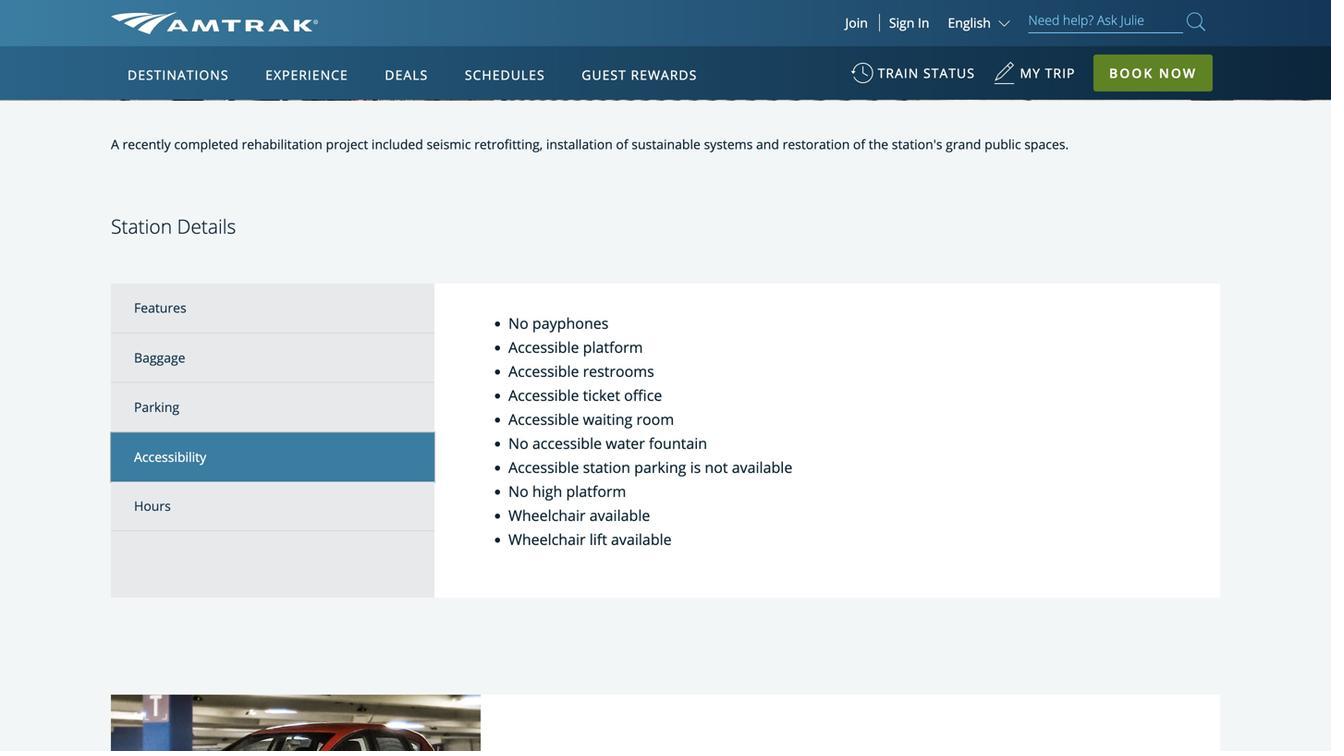 Task type: describe. For each thing, give the bounding box(es) containing it.
destinations button
[[120, 49, 236, 101]]

baggage button
[[111, 334, 435, 383]]

included
[[372, 135, 423, 153]]

accessible restrooms element
[[509, 360, 1184, 384]]

1 of from the left
[[616, 135, 628, 153]]

the
[[869, 135, 889, 153]]

parking element
[[134, 399, 179, 416]]

installation
[[546, 135, 613, 153]]

accessible waiting room element
[[509, 408, 1184, 432]]

now
[[1159, 64, 1197, 82]]

train status
[[878, 64, 975, 82]]

station details
[[111, 213, 236, 239]]

retrofitting,
[[474, 135, 543, 153]]

regions map image
[[180, 154, 624, 413]]

accessibility list item
[[111, 433, 435, 482]]

station
[[583, 458, 631, 478]]

english button
[[948, 14, 1015, 31]]

experience button
[[258, 49, 356, 101]]

status
[[924, 64, 975, 82]]

book
[[1110, 64, 1154, 82]]

accessibility element
[[134, 448, 206, 466]]

3 accessible from the top
[[509, 386, 579, 406]]

join button
[[834, 14, 880, 31]]

1 wheelchair from the top
[[509, 506, 586, 526]]

recently
[[123, 135, 171, 153]]

accessibility
[[134, 448, 206, 466]]

sign in button
[[889, 14, 930, 31]]

train
[[878, 64, 919, 82]]

systems
[[704, 135, 753, 153]]

baggage
[[134, 349, 185, 367]]

no payphones element
[[509, 312, 1184, 336]]

seismic
[[427, 135, 471, 153]]

public
[[985, 135, 1021, 153]]

english
[[948, 14, 991, 31]]

fountain
[[649, 434, 707, 454]]

destinations
[[128, 66, 229, 84]]

my trip
[[1020, 64, 1076, 82]]

ticket
[[583, 386, 620, 406]]

station's
[[892, 135, 943, 153]]

payphones
[[532, 314, 609, 333]]

banner containing join
[[0, 0, 1332, 427]]

0 vertical spatial platform
[[583, 338, 643, 358]]

a recently completed rehabilitation project included seismic retrofitting, installation of sustainable systems and restoration of the station's grand public spaces.
[[111, 135, 1069, 153]]

book now
[[1110, 64, 1197, 82]]

no high platform element
[[509, 480, 1184, 504]]

amtrak image
[[111, 12, 318, 34]]

accessible platform element
[[509, 336, 1184, 360]]

wheelchair lift available element
[[509, 528, 1184, 552]]

my trip button
[[994, 55, 1076, 101]]

2 of from the left
[[853, 135, 866, 153]]

deals
[[385, 66, 428, 84]]

features
[[134, 299, 186, 317]]

rehabilitation
[[242, 135, 323, 153]]

wheelchair available element
[[509, 504, 1184, 528]]

sign
[[889, 14, 915, 31]]



Task type: locate. For each thing, give the bounding box(es) containing it.
1 no from the top
[[509, 314, 529, 333]]

2 no from the top
[[509, 434, 529, 454]]

0 horizontal spatial of
[[616, 135, 628, 153]]

available
[[732, 458, 793, 478], [590, 506, 650, 526], [611, 530, 672, 550]]

book now button
[[1094, 55, 1213, 92]]

hours button
[[111, 482, 435, 532]]

details
[[177, 213, 236, 239]]

schedules
[[465, 66, 545, 84]]

features element
[[134, 299, 186, 317]]

accessibility button
[[111, 433, 435, 482]]

2 accessible from the top
[[509, 362, 579, 382]]

2 wheelchair from the top
[[509, 530, 586, 550]]

room
[[637, 410, 674, 430]]

list containing features
[[111, 284, 435, 598]]

water
[[606, 434, 645, 454]]

guest
[[582, 66, 627, 84]]

schedules link
[[458, 46, 553, 100]]

accessible station parking is not available element
[[509, 456, 1184, 480]]

hours element
[[134, 497, 171, 515]]

baggage element
[[134, 349, 185, 367]]

no accessible water fountain element
[[509, 432, 1184, 456]]

parking
[[134, 399, 179, 416]]

lift
[[590, 530, 607, 550]]

office
[[624, 386, 662, 406]]

0 vertical spatial wheelchair
[[509, 506, 586, 526]]

in
[[918, 14, 930, 31]]

features button
[[111, 284, 435, 334]]

platform down station at left
[[566, 482, 626, 502]]

waiting
[[583, 410, 633, 430]]

available right lift
[[611, 530, 672, 550]]

project
[[326, 135, 368, 153]]

trip
[[1045, 64, 1076, 82]]

1 vertical spatial platform
[[566, 482, 626, 502]]

accessible
[[532, 434, 602, 454]]

available right not
[[732, 458, 793, 478]]

restrooms
[[583, 362, 654, 382]]

spaces.
[[1025, 135, 1069, 153]]

no left the accessible
[[509, 434, 529, 454]]

of right installation on the left of page
[[616, 135, 628, 153]]

my
[[1020, 64, 1041, 82]]

grand
[[946, 135, 982, 153]]

guest rewards
[[582, 66, 697, 84]]

5 accessible from the top
[[509, 458, 579, 478]]

join
[[846, 14, 868, 31]]

available up lift
[[590, 506, 650, 526]]

parking button
[[111, 383, 435, 433]]

2 vertical spatial available
[[611, 530, 672, 550]]

deals button
[[378, 49, 436, 101]]

restoration
[[783, 135, 850, 153]]

completed
[[174, 135, 238, 153]]

1 vertical spatial no
[[509, 434, 529, 454]]

1 vertical spatial available
[[590, 506, 650, 526]]

and
[[756, 135, 779, 153]]

2 vertical spatial no
[[509, 482, 529, 502]]

station
[[111, 213, 172, 239]]

no payphones accessible platform accessible restrooms accessible ticket office accessible waiting room no accessible water fountain accessible station parking is not available no high platform wheelchair available wheelchair lift available
[[509, 314, 793, 550]]

platform
[[583, 338, 643, 358], [566, 482, 626, 502]]

list
[[111, 284, 435, 598]]

a
[[111, 135, 119, 153]]

banner
[[0, 0, 1332, 427]]

search icon image
[[1187, 9, 1206, 34]]

is
[[690, 458, 701, 478]]

application
[[180, 154, 624, 413]]

guest rewards button
[[574, 49, 705, 101]]

4 accessible from the top
[[509, 410, 579, 430]]

Please enter your search item search field
[[1029, 9, 1184, 33]]

sign in
[[889, 14, 930, 31]]

experience
[[266, 66, 348, 84]]

train status link
[[851, 55, 975, 101]]

0 vertical spatial no
[[509, 314, 529, 333]]

1 vertical spatial wheelchair
[[509, 530, 586, 550]]

not
[[705, 458, 728, 478]]

accessible ticket office element
[[509, 384, 1184, 408]]

wheelchair
[[509, 506, 586, 526], [509, 530, 586, 550]]

platform up restrooms
[[583, 338, 643, 358]]

sustainable
[[632, 135, 701, 153]]

3 no from the top
[[509, 482, 529, 502]]

0 vertical spatial available
[[732, 458, 793, 478]]

no
[[509, 314, 529, 333], [509, 434, 529, 454], [509, 482, 529, 502]]

1 accessible from the top
[[509, 338, 579, 358]]

of
[[616, 135, 628, 153], [853, 135, 866, 153]]

of left the
[[853, 135, 866, 153]]

high
[[532, 482, 563, 502]]

parking
[[634, 458, 686, 478]]

1 horizontal spatial of
[[853, 135, 866, 153]]

no left payphones
[[509, 314, 529, 333]]

accessible
[[509, 338, 579, 358], [509, 362, 579, 382], [509, 386, 579, 406], [509, 410, 579, 430], [509, 458, 579, 478]]

no left high
[[509, 482, 529, 502]]

rewards
[[631, 66, 697, 84]]

hours
[[134, 497, 171, 515]]



Task type: vqa. For each thing, say whether or not it's contained in the screenshot.
Poughkeepsie inside Just a few miles north of the Poughkeepsie station, the Gilded Age comes alive amid the opulence of the Vanderbilt Mansion in Hyde Park. FDR's Presidential Library and Museum provides an inside look at key moments in the Roosevelt era.
no



